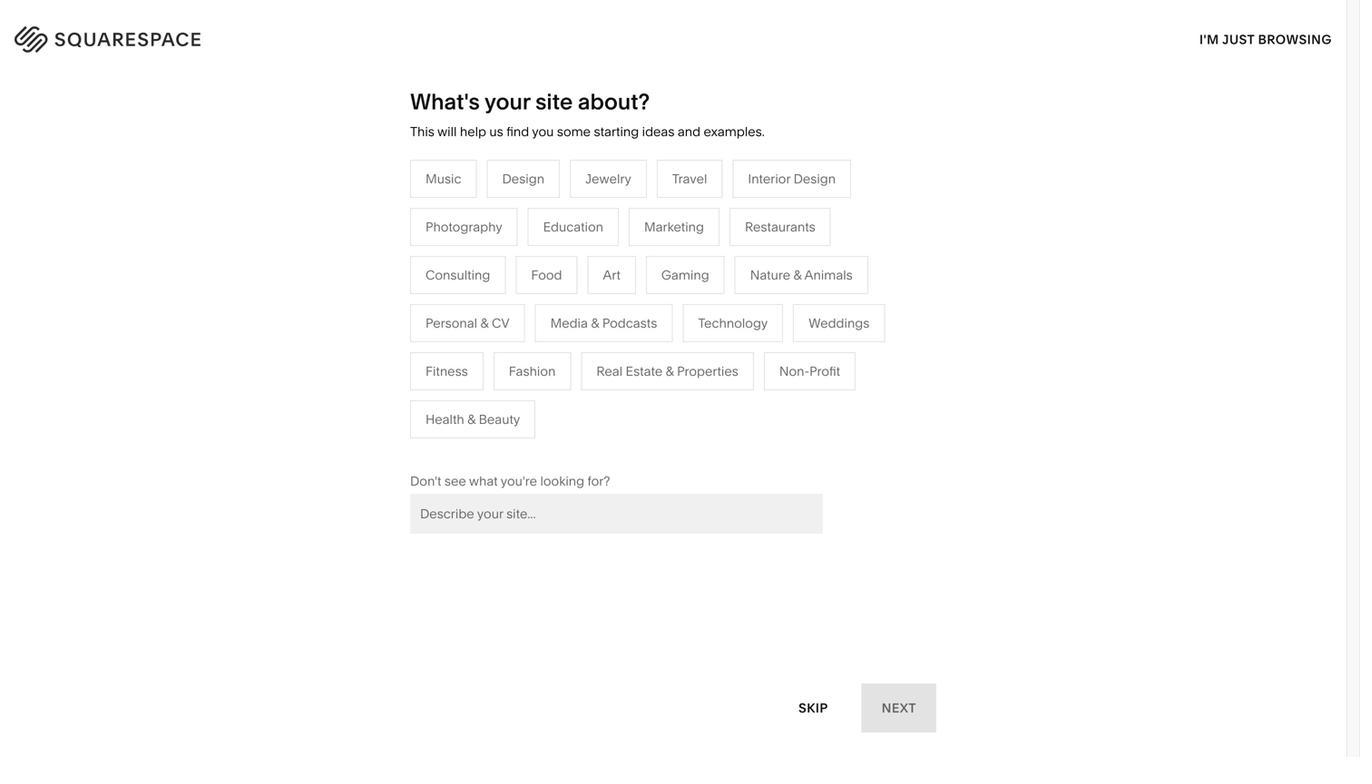 Task type: describe. For each thing, give the bounding box(es) containing it.
customizable
[[1134, 188, 1227, 206]]

1 vertical spatial travel
[[642, 316, 677, 332]]

professional services
[[450, 343, 577, 359]]

0 horizontal spatial restaurants
[[642, 343, 712, 359]]

started.
[[1096, 206, 1149, 224]]

fashion inside radio
[[509, 363, 556, 379]]

food inside option
[[531, 267, 562, 283]]

Food radio
[[516, 256, 578, 294]]

Marketing radio
[[629, 208, 720, 246]]

Media & Podcasts radio
[[535, 304, 673, 342]]

technology
[[698, 315, 768, 331]]

home
[[833, 316, 870, 332]]

don't
[[410, 473, 442, 489]]

cv
[[492, 315, 510, 331]]

help
[[460, 124, 487, 139]]

1 horizontal spatial nature
[[833, 343, 874, 359]]

looking
[[541, 473, 585, 489]]

next
[[882, 700, 917, 716]]

consulting
[[426, 267, 491, 283]]

travel link
[[642, 316, 695, 332]]

template
[[272, 162, 468, 218]]

fitness inside fitness option
[[426, 363, 468, 379]]

art
[[603, 267, 621, 283]]

1 vertical spatial media & podcasts
[[642, 371, 749, 386]]

Design radio
[[487, 160, 560, 198]]

1 a from the left
[[972, 171, 980, 189]]

an
[[1107, 171, 1124, 189]]

ease.
[[288, 207, 403, 264]]

services
[[526, 343, 577, 359]]

personal
[[842, 188, 903, 206]]

local business link
[[450, 371, 557, 386]]

1 horizontal spatial animals
[[888, 343, 936, 359]]

jewelry
[[586, 171, 632, 186]]

nature inside option
[[750, 267, 791, 283]]

Gaming radio
[[646, 256, 725, 294]]

templates
[[640, 92, 714, 108]]

properties
[[677, 363, 739, 379]]

marketing
[[645, 219, 704, 234]]

design inside 'option'
[[502, 171, 545, 186]]

design inside radio
[[794, 171, 836, 186]]

health & beauty
[[426, 411, 520, 427]]

Weddings radio
[[794, 304, 885, 342]]

gaming
[[662, 267, 710, 283]]

weddings
[[809, 315, 870, 331]]

Non-Profit radio
[[764, 352, 856, 390]]

education
[[543, 219, 604, 234]]

fitness link
[[833, 371, 894, 386]]

you inside what's your site about? this will help us find you some starting ideas and examples.
[[532, 124, 554, 139]]

beauty
[[479, 411, 520, 427]]

site
[[536, 88, 573, 115]]

Art radio
[[588, 256, 636, 294]]

make any template yours with ease. main content
[[0, 0, 1361, 757]]

real
[[597, 363, 623, 379]]

& inside 'option'
[[481, 315, 489, 331]]

browsing
[[1259, 32, 1333, 47]]

i'm
[[1200, 32, 1220, 47]]

to
[[1052, 206, 1066, 224]]

Restaurants radio
[[730, 208, 831, 246]]

1 horizontal spatial you
[[904, 171, 930, 189]]

altaloma image
[[488, 684, 859, 757]]

what's your site about? this will help us find you some starting ideas and examples.
[[410, 88, 765, 139]]

profit
[[810, 363, 841, 379]]

Music radio
[[410, 160, 477, 198]]

nature & animals link
[[833, 343, 954, 359]]

personal & cv
[[426, 315, 510, 331]]

Interior Design radio
[[733, 160, 852, 198]]

Real Estate & Properties radio
[[581, 352, 754, 390]]

us
[[490, 124, 504, 139]]

products button
[[520, 64, 604, 136]]

what
[[469, 473, 498, 489]]

will
[[438, 124, 457, 139]]

travel inside option
[[672, 171, 708, 186]]

1 vertical spatial food
[[450, 425, 481, 441]]

Jewelry radio
[[570, 160, 647, 198]]

website
[[922, 206, 976, 224]]

community & non-profits link
[[450, 398, 620, 413]]

local business
[[450, 371, 539, 386]]

music
[[426, 171, 462, 186]]

non-profit
[[780, 363, 841, 379]]

responsive
[[842, 206, 918, 224]]

see
[[445, 473, 466, 489]]

need
[[933, 171, 968, 189]]

Travel radio
[[657, 160, 723, 198]]

yours
[[54, 207, 175, 264]]

i'm just browsing
[[1200, 32, 1333, 47]]

templates
[[979, 206, 1049, 224]]

Education radio
[[528, 208, 619, 246]]

2 a from the left
[[1233, 171, 1242, 189]]

examples.
[[704, 124, 765, 139]]

nature & animals inside option
[[750, 267, 853, 283]]

community
[[450, 398, 520, 413]]

non- inside radio
[[780, 363, 810, 379]]

any
[[185, 162, 262, 218]]

and inside what's your site about? this will help us find you some starting ideas and examples.
[[678, 124, 701, 139]]

with
[[185, 207, 277, 264]]

photography
[[426, 219, 503, 234]]

online
[[1127, 171, 1170, 189]]

real estate & properties
[[597, 363, 739, 379]]

media & podcasts link
[[642, 371, 767, 386]]

business
[[486, 371, 539, 386]]

home & decor
[[833, 316, 921, 332]]

local
[[450, 371, 482, 386]]

animals inside option
[[805, 267, 853, 283]]

squarespace's
[[1030, 188, 1131, 206]]

Technology radio
[[683, 304, 784, 342]]

blog,
[[906, 188, 941, 206]]



Task type: vqa. For each thing, say whether or not it's contained in the screenshot.
Restaurants link
yes



Task type: locate. For each thing, give the bounding box(es) containing it.
non-
[[780, 363, 810, 379], [534, 398, 564, 413]]

restaurants link
[[642, 343, 731, 359]]

media down restaurants link
[[642, 371, 679, 386]]

whether
[[842, 171, 901, 189]]

2 horizontal spatial you
[[944, 188, 970, 206]]

1 horizontal spatial design
[[794, 171, 836, 186]]

0 vertical spatial media & podcasts
[[551, 315, 658, 331]]

Fashion radio
[[494, 352, 571, 390]]

some
[[557, 124, 591, 139]]

restaurants
[[745, 219, 816, 234], [642, 343, 712, 359]]

food
[[531, 267, 562, 283], [450, 425, 481, 441]]

0 vertical spatial media
[[551, 315, 588, 331]]

0 horizontal spatial design
[[502, 171, 545, 186]]

don't see what you're looking for?
[[410, 473, 610, 489]]

find
[[507, 124, 529, 139]]

1 vertical spatial fashion
[[509, 363, 556, 379]]

1 horizontal spatial media
[[642, 371, 679, 386]]

nature & animals
[[750, 267, 853, 283], [833, 343, 936, 359]]

0 vertical spatial and
[[678, 124, 701, 139]]

travel up restaurants link
[[642, 316, 677, 332]]

you
[[532, 124, 554, 139], [904, 171, 930, 189], [944, 188, 970, 206]]

Photography radio
[[410, 208, 518, 246]]

Health & Beauty radio
[[410, 400, 536, 438]]

can
[[973, 188, 998, 206]]

you left need
[[904, 171, 930, 189]]

0 horizontal spatial non-
[[534, 398, 564, 413]]

0 vertical spatial food
[[531, 267, 562, 283]]

store,
[[1173, 171, 1212, 189]]

get
[[1069, 206, 1092, 224]]

1 horizontal spatial non-
[[780, 363, 810, 379]]

you left can
[[944, 188, 970, 206]]

Consulting radio
[[410, 256, 506, 294]]

interior design
[[748, 171, 836, 186]]

professional
[[450, 343, 523, 359]]

just
[[1223, 32, 1255, 47]]

estate
[[626, 363, 663, 379]]

and right ideas
[[678, 124, 701, 139]]

food link
[[450, 425, 499, 441]]

travel up marketing option
[[672, 171, 708, 186]]

ideas
[[642, 124, 675, 139]]

portfolio
[[983, 171, 1043, 189]]

food down education option
[[531, 267, 562, 283]]

media & podcasts
[[551, 315, 658, 331], [642, 371, 749, 386]]

fashion link
[[450, 316, 515, 332]]

1 vertical spatial animals
[[888, 343, 936, 359]]

your
[[485, 88, 531, 115]]

animals
[[805, 267, 853, 283], [888, 343, 936, 359]]

1 vertical spatial and
[[1230, 188, 1257, 206]]

0 horizontal spatial podcasts
[[603, 315, 658, 331]]

health
[[426, 411, 465, 427]]

or
[[1216, 171, 1230, 189]]

interior
[[748, 171, 791, 186]]

products
[[520, 92, 590, 108]]

0 horizontal spatial media
[[551, 315, 588, 331]]

Personal & CV radio
[[410, 304, 525, 342]]

nature down restaurants option
[[750, 267, 791, 283]]

1 horizontal spatial podcasts
[[694, 371, 749, 386]]

personal
[[426, 315, 478, 331]]

and inside whether you need a portfolio website, an online store, or a personal blog, you can use squarespace's customizable and responsive website templates to get started.
[[1230, 188, 1257, 206]]

non- down fashion radio
[[534, 398, 564, 413]]

0 horizontal spatial a
[[972, 171, 980, 189]]

podcasts down restaurants link
[[694, 371, 749, 386]]

Nature & Animals radio
[[735, 256, 869, 294]]

for?
[[588, 473, 610, 489]]

1 design from the left
[[502, 171, 545, 186]]

a right need
[[972, 171, 980, 189]]

1 horizontal spatial a
[[1233, 171, 1242, 189]]

0 vertical spatial non-
[[780, 363, 810, 379]]

design down find
[[502, 171, 545, 186]]

nature down "home" at the top of page
[[833, 343, 874, 359]]

forma image
[[921, 684, 1292, 757]]

next button
[[862, 684, 937, 733]]

make any template yours with ease.
[[54, 162, 478, 264]]

whether you need a portfolio website, an online store, or a personal blog, you can use squarespace's customizable and responsive website templates to get started.
[[842, 171, 1257, 224]]

restaurants inside option
[[745, 219, 816, 234]]

starting
[[594, 124, 639, 139]]

0 vertical spatial fashion
[[450, 316, 497, 332]]

& inside radio
[[591, 315, 600, 331]]

0 horizontal spatial nature
[[750, 267, 791, 283]]

you're
[[501, 473, 537, 489]]

fitness down professional at the top of the page
[[426, 363, 468, 379]]

about?
[[578, 88, 650, 115]]

travel
[[672, 171, 708, 186], [642, 316, 677, 332]]

food down community
[[450, 425, 481, 441]]

fitness
[[426, 363, 468, 379], [833, 371, 876, 386]]

0 horizontal spatial and
[[678, 124, 701, 139]]

0 vertical spatial restaurants
[[745, 219, 816, 234]]

a right or
[[1233, 171, 1242, 189]]

nature & animals down restaurants option
[[750, 267, 853, 283]]

1 horizontal spatial fitness
[[833, 371, 876, 386]]

profits
[[564, 398, 602, 413]]

1 vertical spatial nature
[[833, 343, 874, 359]]

1 vertical spatial media
[[642, 371, 679, 386]]

you right find
[[532, 124, 554, 139]]

restaurants down interior
[[745, 219, 816, 234]]

1 horizontal spatial fashion
[[509, 363, 556, 379]]

1 horizontal spatial and
[[1230, 188, 1257, 206]]

website,
[[1046, 171, 1104, 189]]

Don't see what you're looking for? field
[[410, 494, 823, 534]]

home & decor link
[[833, 316, 939, 332]]

media & podcasts inside radio
[[551, 315, 658, 331]]

what's
[[410, 88, 480, 115]]

and right or
[[1230, 188, 1257, 206]]

make
[[54, 162, 174, 218]]

templates link
[[640, 64, 714, 136]]

0 vertical spatial nature
[[750, 267, 791, 283]]

non- down weddings radio
[[780, 363, 810, 379]]

1 vertical spatial non-
[[534, 398, 564, 413]]

2 design from the left
[[794, 171, 836, 186]]

0 vertical spatial nature & animals
[[750, 267, 853, 283]]

0 horizontal spatial fitness
[[426, 363, 468, 379]]

0 vertical spatial podcasts
[[603, 315, 658, 331]]

podcasts
[[603, 315, 658, 331], [694, 371, 749, 386]]

podcasts up estate
[[603, 315, 658, 331]]

design right interior
[[794, 171, 836, 186]]

0 horizontal spatial fashion
[[450, 316, 497, 332]]

animals down decor
[[888, 343, 936, 359]]

media inside radio
[[551, 315, 588, 331]]

1 horizontal spatial restaurants
[[745, 219, 816, 234]]

0 vertical spatial travel
[[672, 171, 708, 186]]

0 horizontal spatial animals
[[805, 267, 853, 283]]

0 horizontal spatial you
[[532, 124, 554, 139]]

design
[[502, 171, 545, 186], [794, 171, 836, 186]]

podcasts inside radio
[[603, 315, 658, 331]]

nature & animals down home & decor link
[[833, 343, 936, 359]]

media
[[551, 315, 588, 331], [642, 371, 679, 386]]

media up "services"
[[551, 315, 588, 331]]

1 vertical spatial restaurants
[[642, 343, 712, 359]]

skip button
[[779, 683, 849, 733]]

Fitness radio
[[410, 352, 484, 390]]

1 vertical spatial podcasts
[[694, 371, 749, 386]]

animals up weddings
[[805, 267, 853, 283]]

fashion
[[450, 316, 497, 332], [509, 363, 556, 379]]

this
[[410, 124, 435, 139]]

decor
[[884, 316, 921, 332]]

restaurants up real estate & properties
[[642, 343, 712, 359]]

i'm just browsing link
[[1200, 15, 1333, 64]]

0 horizontal spatial food
[[450, 425, 481, 441]]

0 vertical spatial animals
[[805, 267, 853, 283]]

fitness down nature & animals link
[[833, 371, 876, 386]]

use
[[1002, 188, 1026, 206]]

nature
[[750, 267, 791, 283], [833, 343, 874, 359]]

community & non-profits
[[450, 398, 602, 413]]

1 vertical spatial nature & animals
[[833, 343, 936, 359]]

&
[[794, 267, 802, 283], [481, 315, 489, 331], [591, 315, 600, 331], [873, 316, 881, 332], [877, 343, 885, 359], [666, 363, 674, 379], [682, 371, 691, 386], [523, 398, 531, 413], [468, 411, 476, 427]]

& inside 'radio'
[[666, 363, 674, 379]]

professional services link
[[450, 343, 595, 359]]

1 horizontal spatial food
[[531, 267, 562, 283]]



